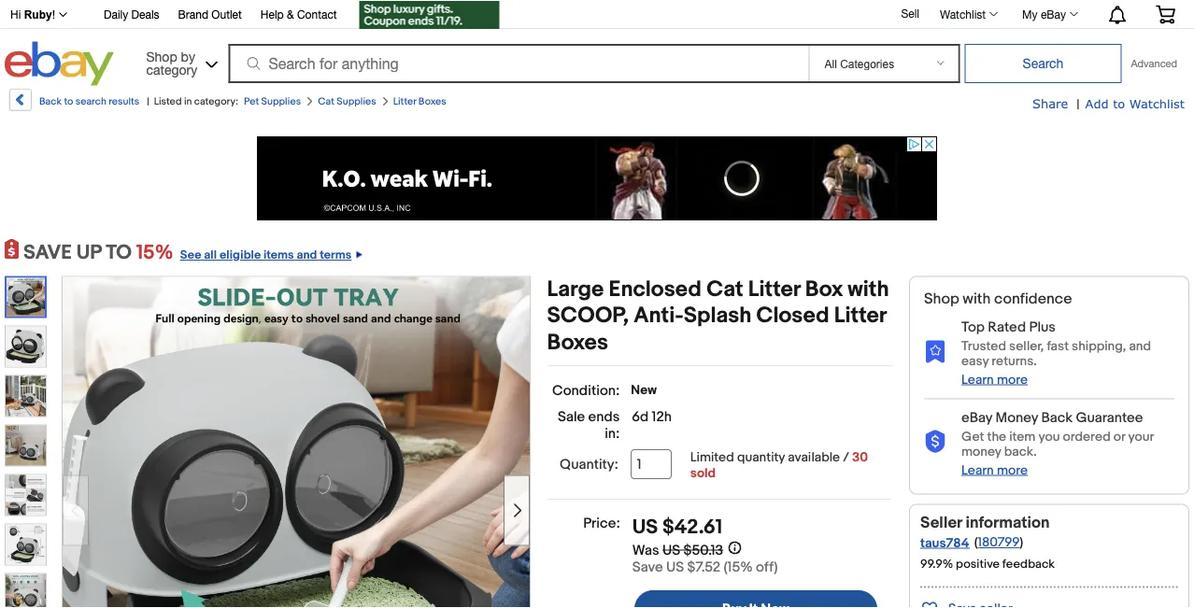 Task type: vqa. For each thing, say whether or not it's contained in the screenshot.
terms
yes



Task type: describe. For each thing, give the bounding box(es) containing it.
2 horizontal spatial litter
[[835, 303, 887, 329]]

30 sold
[[691, 450, 869, 481]]

6d
[[632, 408, 649, 425]]

back inside back to search results link
[[39, 95, 62, 107]]

learn inside top rated plus trusted seller, fast shipping, and easy returns. learn more
[[962, 372, 994, 388]]

rated
[[988, 319, 1026, 336]]

0 vertical spatial boxes
[[419, 95, 447, 107]]

brand outlet
[[178, 8, 242, 21]]

shop for shop by category
[[146, 49, 177, 64]]

large enclosed cat litter box with scoop, anti-splash closed litter boxes - picture 1 of 7 image
[[63, 275, 530, 609]]

shipping,
[[1072, 338, 1127, 354]]

get the coupon image
[[360, 1, 500, 29]]

back inside ebay money back guarantee get the item you ordered or your money back. learn more
[[1042, 409, 1073, 426]]

see all eligible items and terms
[[180, 248, 352, 263]]

guarantee
[[1076, 409, 1144, 426]]

back to search results link
[[7, 89, 139, 118]]

to
[[106, 241, 132, 265]]

ebay inside account navigation
[[1041, 7, 1067, 21]]

limited quantity available /
[[691, 450, 853, 465]]

shop by category button
[[138, 42, 222, 82]]

outlet
[[212, 8, 242, 21]]

taus784 link
[[921, 535, 970, 551]]

picture 1 of 7 image
[[7, 278, 45, 316]]

off)
[[756, 559, 778, 576]]

(15%
[[724, 559, 753, 576]]

&
[[287, 8, 294, 21]]

Quantity: text field
[[631, 450, 672, 480]]

learn more link for rated
[[962, 372, 1028, 388]]

learn more link for money
[[962, 463, 1028, 478]]

positive
[[956, 557, 1000, 571]]

items
[[264, 248, 294, 263]]

returns.
[[992, 353, 1037, 369]]

item
[[1010, 429, 1036, 445]]

listed
[[154, 95, 182, 107]]

ends
[[588, 408, 620, 425]]

deals
[[131, 8, 159, 21]]

pet supplies
[[244, 95, 301, 107]]

taus784
[[921, 535, 970, 551]]

help & contact
[[261, 8, 337, 21]]

enclosed
[[609, 276, 702, 303]]

feedback
[[1003, 557, 1055, 571]]

and inside see all eligible items and terms link
[[297, 248, 317, 263]]

you
[[1039, 429, 1060, 445]]

brand
[[178, 8, 208, 21]]

search
[[75, 95, 106, 107]]

0 vertical spatial cat
[[318, 95, 334, 107]]

supplies for pet supplies
[[261, 95, 301, 107]]

picture 3 of 7 image
[[6, 376, 46, 416]]

supplies for cat supplies
[[337, 95, 376, 107]]

15%
[[136, 241, 174, 265]]

sale
[[558, 408, 585, 425]]

shop by category
[[146, 49, 197, 77]]

!
[[52, 8, 55, 21]]

trusted
[[962, 338, 1007, 354]]

cat supplies link
[[318, 95, 376, 107]]

cat inside large enclosed cat litter box with scoop, anti-splash closed litter boxes
[[707, 276, 744, 303]]

by
[[181, 49, 195, 64]]

condition:
[[552, 383, 620, 400]]

shop with confidence
[[924, 290, 1073, 308]]

more inside ebay money back guarantee get the item you ordered or your money back. learn more
[[997, 463, 1028, 478]]

$42.61
[[663, 515, 723, 539]]

shop by category banner
[[0, 0, 1190, 91]]

sell link
[[893, 7, 928, 20]]

ruby
[[24, 8, 52, 21]]

12h
[[652, 408, 672, 425]]

help & contact link
[[261, 5, 337, 26]]

shop for shop with confidence
[[924, 290, 960, 308]]

)
[[1020, 535, 1024, 551]]

ebay inside ebay money back guarantee get the item you ordered or your money back. learn more
[[962, 409, 993, 426]]

us for was
[[663, 542, 681, 559]]

share
[[1033, 96, 1069, 110]]

Search for anything text field
[[231, 46, 805, 81]]

save
[[633, 559, 663, 576]]

large
[[547, 276, 604, 303]]

save us $7.52 (15% off)
[[633, 559, 778, 576]]

box
[[805, 276, 843, 303]]

splash
[[684, 303, 752, 329]]

up
[[76, 241, 101, 265]]

with details__icon image for top rated plus
[[924, 340, 947, 363]]

watchlist link
[[930, 3, 1007, 25]]

$7.52
[[688, 559, 721, 576]]

daily deals
[[104, 8, 159, 21]]

plus
[[1030, 319, 1056, 336]]

$50.13
[[684, 542, 724, 559]]

anti-
[[634, 303, 684, 329]]



Task type: locate. For each thing, give the bounding box(es) containing it.
2 learn from the top
[[962, 463, 994, 478]]

with inside large enclosed cat litter box with scoop, anti-splash closed litter boxes
[[848, 276, 890, 303]]

quantity:
[[560, 456, 619, 473]]

and
[[297, 248, 317, 263], [1130, 338, 1152, 354]]

0 vertical spatial watchlist
[[940, 7, 986, 21]]

daily deals link
[[104, 5, 159, 26]]

0 horizontal spatial shop
[[146, 49, 177, 64]]

ebay
[[1041, 7, 1067, 21], [962, 409, 993, 426]]

1 vertical spatial learn
[[962, 463, 994, 478]]

closed
[[757, 303, 830, 329]]

1 to from the left
[[64, 95, 73, 107]]

with details__icon image left easy
[[924, 340, 947, 363]]

cat right pet supplies link
[[318, 95, 334, 107]]

1 vertical spatial and
[[1130, 338, 1152, 354]]

limited
[[691, 450, 734, 465]]

30
[[853, 450, 869, 465]]

add to watchlist link
[[1086, 95, 1185, 112]]

picture 6 of 7 image
[[6, 525, 46, 565]]

cat right enclosed
[[707, 276, 744, 303]]

0 horizontal spatial boxes
[[419, 95, 447, 107]]

learn down money
[[962, 463, 994, 478]]

with details__icon image for ebay money back guarantee
[[924, 431, 947, 454]]

boxes right cat supplies link
[[419, 95, 447, 107]]

picture 4 of 7 image
[[6, 426, 46, 466]]

and right shipping,
[[1130, 338, 1152, 354]]

(
[[975, 535, 978, 551]]

with details__icon image
[[924, 340, 947, 363], [924, 431, 947, 454]]

2 learn more link from the top
[[962, 463, 1028, 478]]

1 horizontal spatial and
[[1130, 338, 1152, 354]]

1 with details__icon image from the top
[[924, 340, 947, 363]]

180799
[[978, 535, 1020, 551]]

pet
[[244, 95, 259, 107]]

0 vertical spatial and
[[297, 248, 317, 263]]

ebay money back guarantee get the item you ordered or your money back. learn more
[[962, 409, 1154, 478]]

1 vertical spatial ebay
[[962, 409, 993, 426]]

1 vertical spatial watchlist
[[1130, 96, 1185, 110]]

account navigation
[[0, 0, 1190, 31]]

category:
[[194, 95, 238, 107]]

picture 2 of 7 image
[[6, 327, 46, 367]]

with details__icon image left get
[[924, 431, 947, 454]]

1 supplies from the left
[[261, 95, 301, 107]]

all
[[204, 248, 217, 263]]

us
[[633, 515, 658, 539], [663, 542, 681, 559], [666, 559, 684, 576]]

0 vertical spatial with details__icon image
[[924, 340, 947, 363]]

1 horizontal spatial ebay
[[1041, 7, 1067, 21]]

information
[[966, 514, 1050, 533]]

back left search
[[39, 95, 62, 107]]

None submit
[[965, 44, 1122, 83]]

0 vertical spatial ebay
[[1041, 7, 1067, 21]]

0 vertical spatial learn more link
[[962, 372, 1028, 388]]

seller information taus784 ( 180799 ) 99.9% positive feedback
[[921, 514, 1055, 571]]

new
[[631, 382, 657, 398]]

contact
[[297, 8, 337, 21]]

cat
[[318, 95, 334, 107], [707, 276, 744, 303]]

save up to 15%
[[23, 241, 174, 265]]

0 horizontal spatial to
[[64, 95, 73, 107]]

watchlist down advanced
[[1130, 96, 1185, 110]]

supplies left "litter boxes"
[[337, 95, 376, 107]]

1 more from the top
[[997, 372, 1028, 388]]

to inside back to search results link
[[64, 95, 73, 107]]

confidence
[[994, 290, 1073, 308]]

save
[[23, 241, 72, 265]]

large enclosed cat litter box with scoop, anti-splash closed litter boxes
[[547, 276, 890, 356]]

1 horizontal spatial |
[[1077, 96, 1080, 112]]

in:
[[605, 425, 620, 442]]

0 vertical spatial more
[[997, 372, 1028, 388]]

and right items on the top left
[[297, 248, 317, 263]]

and inside top rated plus trusted seller, fast shipping, and easy returns. learn more
[[1130, 338, 1152, 354]]

with
[[848, 276, 890, 303], [963, 290, 991, 308]]

quantity
[[737, 450, 785, 465]]

share | add to watchlist
[[1033, 96, 1185, 112]]

none submit inside shop by category banner
[[965, 44, 1122, 83]]

to
[[64, 95, 73, 107], [1113, 96, 1126, 110]]

sale ends in:
[[558, 408, 620, 442]]

to left search
[[64, 95, 73, 107]]

add
[[1086, 96, 1109, 110]]

0 horizontal spatial and
[[297, 248, 317, 263]]

was
[[633, 542, 660, 559]]

| inside share | add to watchlist
[[1077, 96, 1080, 112]]

your shopping cart image
[[1155, 5, 1177, 24]]

sell
[[901, 7, 920, 20]]

| listed in category:
[[147, 95, 238, 107]]

ebay right my
[[1041, 7, 1067, 21]]

the
[[987, 429, 1007, 445]]

us right save
[[666, 559, 684, 576]]

learn more link down money
[[962, 463, 1028, 478]]

us for save
[[666, 559, 684, 576]]

sold
[[691, 465, 716, 481]]

2 supplies from the left
[[337, 95, 376, 107]]

results
[[109, 95, 139, 107]]

2 to from the left
[[1113, 96, 1126, 110]]

large enclosed cat litter box with scoop, anti-splash closed litter boxes main content
[[547, 276, 893, 609]]

99.9%
[[921, 557, 954, 571]]

0 horizontal spatial cat
[[318, 95, 334, 107]]

to right add
[[1113, 96, 1126, 110]]

1 horizontal spatial back
[[1042, 409, 1073, 426]]

shop
[[146, 49, 177, 64], [924, 290, 960, 308]]

scoop,
[[547, 303, 629, 329]]

pet supplies link
[[244, 95, 301, 107]]

back.
[[1005, 444, 1037, 460]]

hi ruby !
[[10, 8, 55, 21]]

more down returns.
[[997, 372, 1028, 388]]

seller,
[[1010, 338, 1044, 354]]

1 vertical spatial learn more link
[[962, 463, 1028, 478]]

0 horizontal spatial ebay
[[962, 409, 993, 426]]

boxes up condition:
[[547, 329, 609, 356]]

top rated plus trusted seller, fast shipping, and easy returns. learn more
[[962, 319, 1152, 388]]

see
[[180, 248, 201, 263]]

my ebay link
[[1012, 3, 1087, 25]]

terms
[[320, 248, 352, 263]]

1 vertical spatial with details__icon image
[[924, 431, 947, 454]]

price:
[[584, 515, 620, 532]]

|
[[147, 95, 149, 107], [1077, 96, 1080, 112]]

6d 12h
[[632, 408, 672, 425]]

1 vertical spatial shop
[[924, 290, 960, 308]]

2 more from the top
[[997, 463, 1028, 478]]

us up was
[[633, 515, 658, 539]]

us $42.61
[[633, 515, 723, 539]]

0 horizontal spatial back
[[39, 95, 62, 107]]

advanced
[[1131, 57, 1178, 70]]

learn more link down easy
[[962, 372, 1028, 388]]

more inside top rated plus trusted seller, fast shipping, and easy returns. learn more
[[997, 372, 1028, 388]]

0 horizontal spatial litter
[[393, 95, 416, 107]]

or
[[1114, 429, 1126, 445]]

1 learn from the top
[[962, 372, 994, 388]]

0 vertical spatial back
[[39, 95, 62, 107]]

litter left the box
[[749, 276, 801, 303]]

1 horizontal spatial cat
[[707, 276, 744, 303]]

cat supplies
[[318, 95, 376, 107]]

2 with details__icon image from the top
[[924, 431, 947, 454]]

brand outlet link
[[178, 5, 242, 26]]

0 horizontal spatial supplies
[[261, 95, 301, 107]]

| left 'listed'
[[147, 95, 149, 107]]

0 horizontal spatial watchlist
[[940, 7, 986, 21]]

| left add
[[1077, 96, 1080, 112]]

1 horizontal spatial litter
[[749, 276, 801, 303]]

advertisement region
[[257, 136, 938, 221]]

supplies right pet
[[261, 95, 301, 107]]

get
[[962, 429, 985, 445]]

1 horizontal spatial boxes
[[547, 329, 609, 356]]

litter right cat supplies link
[[393, 95, 416, 107]]

my ebay
[[1023, 7, 1067, 21]]

see all eligible items and terms link
[[174, 241, 362, 265]]

supplies
[[261, 95, 301, 107], [337, 95, 376, 107]]

us down us $42.61
[[663, 542, 681, 559]]

0 horizontal spatial |
[[147, 95, 149, 107]]

1 vertical spatial cat
[[707, 276, 744, 303]]

1 vertical spatial boxes
[[547, 329, 609, 356]]

category
[[146, 62, 197, 77]]

more down back.
[[997, 463, 1028, 478]]

ebay up get
[[962, 409, 993, 426]]

1 vertical spatial more
[[997, 463, 1028, 478]]

/
[[843, 450, 850, 465]]

advanced link
[[1122, 45, 1187, 82]]

with up the top
[[963, 290, 991, 308]]

to inside share | add to watchlist
[[1113, 96, 1126, 110]]

1 horizontal spatial to
[[1113, 96, 1126, 110]]

1 horizontal spatial shop
[[924, 290, 960, 308]]

in
[[184, 95, 192, 107]]

shop inside the shop by category
[[146, 49, 177, 64]]

picture 7 of 7 image
[[6, 574, 46, 609]]

watchlist inside account navigation
[[940, 7, 986, 21]]

1 horizontal spatial supplies
[[337, 95, 376, 107]]

litter right closed
[[835, 303, 887, 329]]

1 learn more link from the top
[[962, 372, 1028, 388]]

1 horizontal spatial with
[[963, 290, 991, 308]]

watchlist right sell link
[[940, 7, 986, 21]]

picture 5 of 7 image
[[6, 475, 46, 515]]

0 vertical spatial shop
[[146, 49, 177, 64]]

my
[[1023, 7, 1038, 21]]

learn down easy
[[962, 372, 994, 388]]

was us $50.13
[[633, 542, 724, 559]]

learn inside ebay money back guarantee get the item you ordered or your money back. learn more
[[962, 463, 994, 478]]

0 vertical spatial learn
[[962, 372, 994, 388]]

1 vertical spatial back
[[1042, 409, 1073, 426]]

more
[[997, 372, 1028, 388], [997, 463, 1028, 478]]

help
[[261, 8, 284, 21]]

boxes inside large enclosed cat litter box with scoop, anti-splash closed litter boxes
[[547, 329, 609, 356]]

fast
[[1047, 338, 1069, 354]]

with right the box
[[848, 276, 890, 303]]

your
[[1129, 429, 1154, 445]]

1 horizontal spatial watchlist
[[1130, 96, 1185, 110]]

back up the you
[[1042, 409, 1073, 426]]

0 horizontal spatial with
[[848, 276, 890, 303]]

learn
[[962, 372, 994, 388], [962, 463, 994, 478]]

watchlist inside share | add to watchlist
[[1130, 96, 1185, 110]]

easy
[[962, 353, 989, 369]]

back
[[39, 95, 62, 107], [1042, 409, 1073, 426]]



